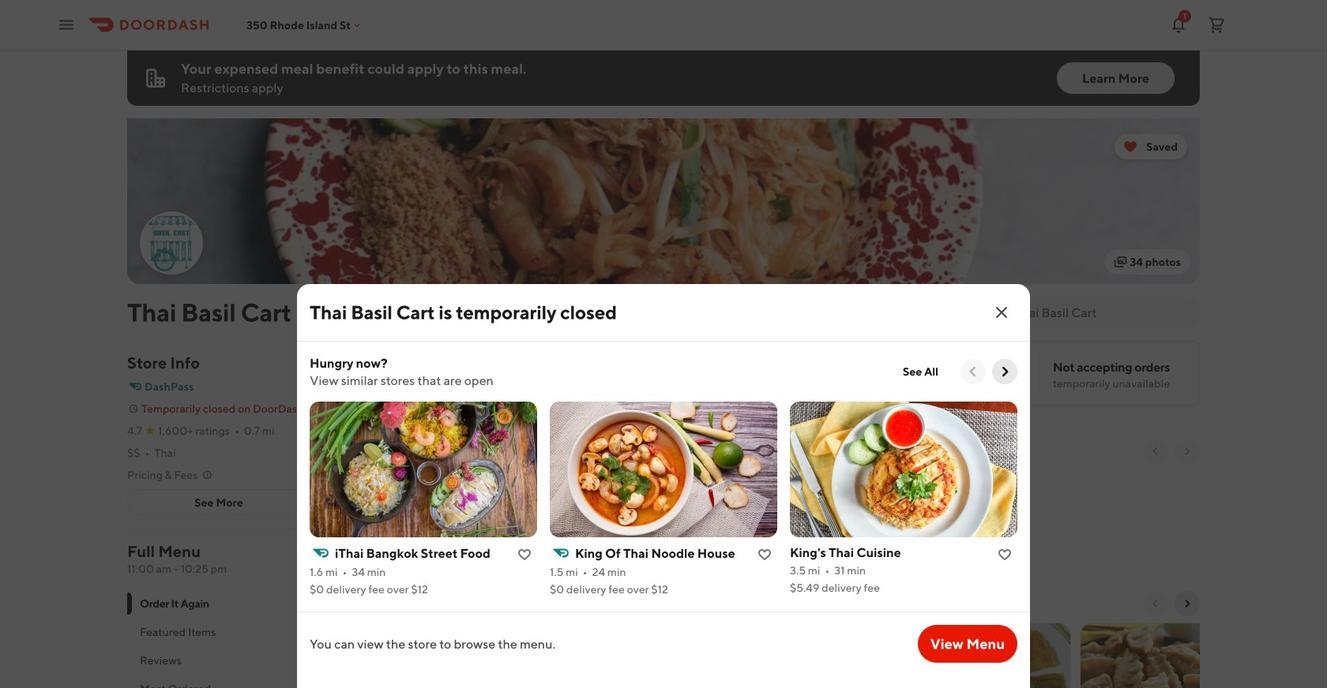 Task type: vqa. For each thing, say whether or not it's contained in the screenshot.
dialog
yes



Task type: locate. For each thing, give the bounding box(es) containing it.
1 vertical spatial previous button of carousel image
[[1149, 598, 1162, 611]]

thai basil cart image
[[127, 118, 1200, 284], [141, 213, 201, 273]]

1 vertical spatial next button of carousel image
[[1181, 598, 1194, 611]]

None radio
[[405, 361, 475, 386]]

open menu image
[[57, 15, 76, 34]]

dialog
[[297, 284, 1030, 689]]

0 horizontal spatial previous button of carousel image
[[965, 364, 981, 380]]

close the "this store is closed" modal image
[[992, 303, 1011, 322]]

0 vertical spatial previous button of carousel image
[[965, 364, 981, 380]]

0 vertical spatial next button of carousel image
[[1181, 446, 1194, 458]]

1 vertical spatial heading
[[329, 595, 441, 614]]

next button of carousel image for the right previous button of carousel icon
[[1181, 598, 1194, 611]]

next button of carousel image
[[1181, 446, 1194, 458], [1181, 598, 1194, 611]]

Item Search search field
[[972, 304, 1187, 322]]

None radio
[[346, 361, 414, 386]]

previous button of carousel image
[[965, 364, 981, 380], [1149, 598, 1162, 611]]

2 next button of carousel image from the top
[[1181, 598, 1194, 611]]

1 next button of carousel image from the top
[[1181, 446, 1194, 458]]

heading
[[329, 434, 431, 453], [329, 595, 441, 614]]

0 vertical spatial heading
[[329, 434, 431, 453]]



Task type: describe. For each thing, give the bounding box(es) containing it.
2 heading from the top
[[329, 595, 441, 614]]

1 heading from the top
[[329, 434, 431, 453]]

order methods option group
[[346, 361, 475, 386]]

1 horizontal spatial previous button of carousel image
[[1149, 598, 1162, 611]]

next button of carousel image for previous button of carousel image on the right of page
[[1181, 446, 1194, 458]]

previous button of carousel image
[[1149, 446, 1162, 458]]

add item to cart image
[[541, 532, 554, 544]]

0 items, open order cart image
[[1207, 15, 1226, 34]]

next button of carousel image
[[997, 364, 1013, 380]]

notification bell image
[[1169, 15, 1188, 34]]



